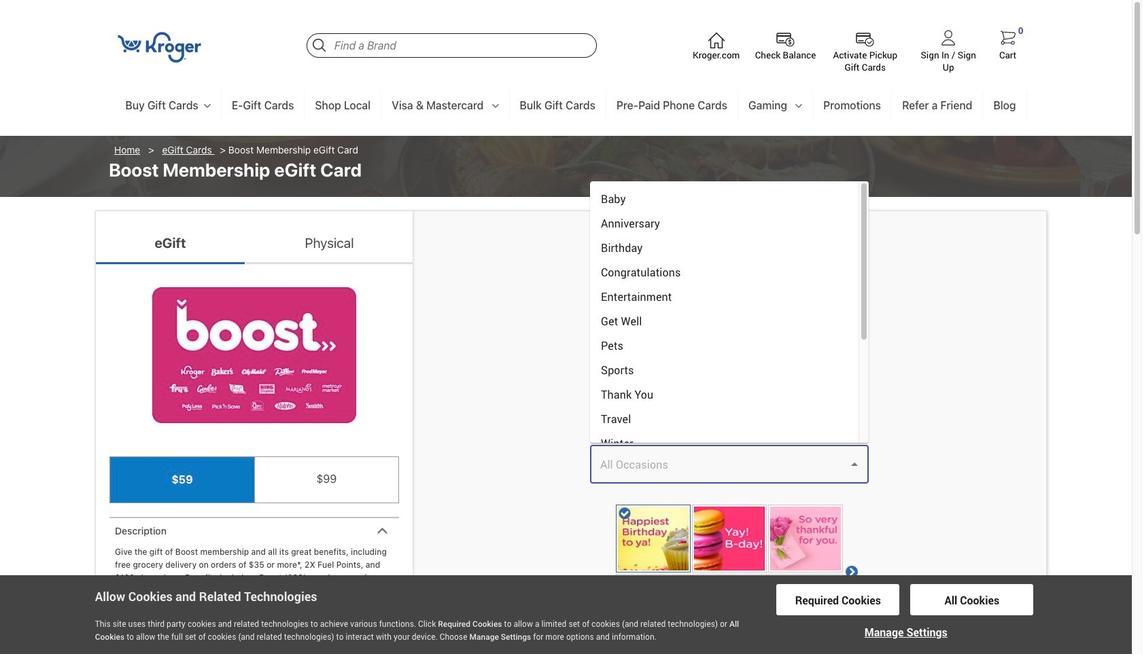 Task type: locate. For each thing, give the bounding box(es) containing it.
so very thankful image
[[768, 505, 843, 573]]

use your vacay days image
[[768, 574, 843, 642]]

1 option from the top
[[590, 187, 859, 211]]

kroger company image
[[116, 30, 204, 64]]

10 option from the top
[[590, 407, 859, 432]]

8 option from the top
[[590, 358, 859, 383]]

option
[[590, 187, 859, 211], [590, 211, 859, 236], [590, 236, 859, 260], [590, 260, 859, 285], [590, 285, 859, 309], [590, 309, 859, 334], [590, 334, 859, 358], [590, 358, 859, 383], [590, 383, 859, 407], [590, 407, 859, 432], [590, 432, 859, 456]]

wow, thanks a lot image
[[616, 574, 691, 642]]

All Occasions text field
[[596, 452, 842, 478]]

list box
[[590, 182, 869, 456]]

option group
[[109, 457, 399, 504]]

4 option from the top
[[590, 260, 859, 285]]

tab list
[[590, 289, 869, 323]]

None field
[[590, 446, 869, 484]]

11 option from the top
[[590, 432, 859, 456]]

you're going places image
[[692, 574, 767, 642]]

3 option from the top
[[590, 236, 859, 260]]



Task type: describe. For each thing, give the bounding box(es) containing it.
boost membership egift card image
[[152, 288, 356, 424]]

2 option from the top
[[590, 211, 859, 236]]

utility navigation element
[[95, 0, 1047, 91]]

yay bday image
[[692, 505, 767, 573]]

Search search field
[[307, 33, 597, 58]]

5 option from the top
[[590, 285, 859, 309]]

7 option from the top
[[590, 334, 859, 358]]

happiest birthday image
[[616, 505, 691, 573]]

Search our gift cards search field
[[307, 33, 597, 58]]

9 option from the top
[[590, 383, 859, 407]]

6 option from the top
[[590, 309, 859, 334]]



